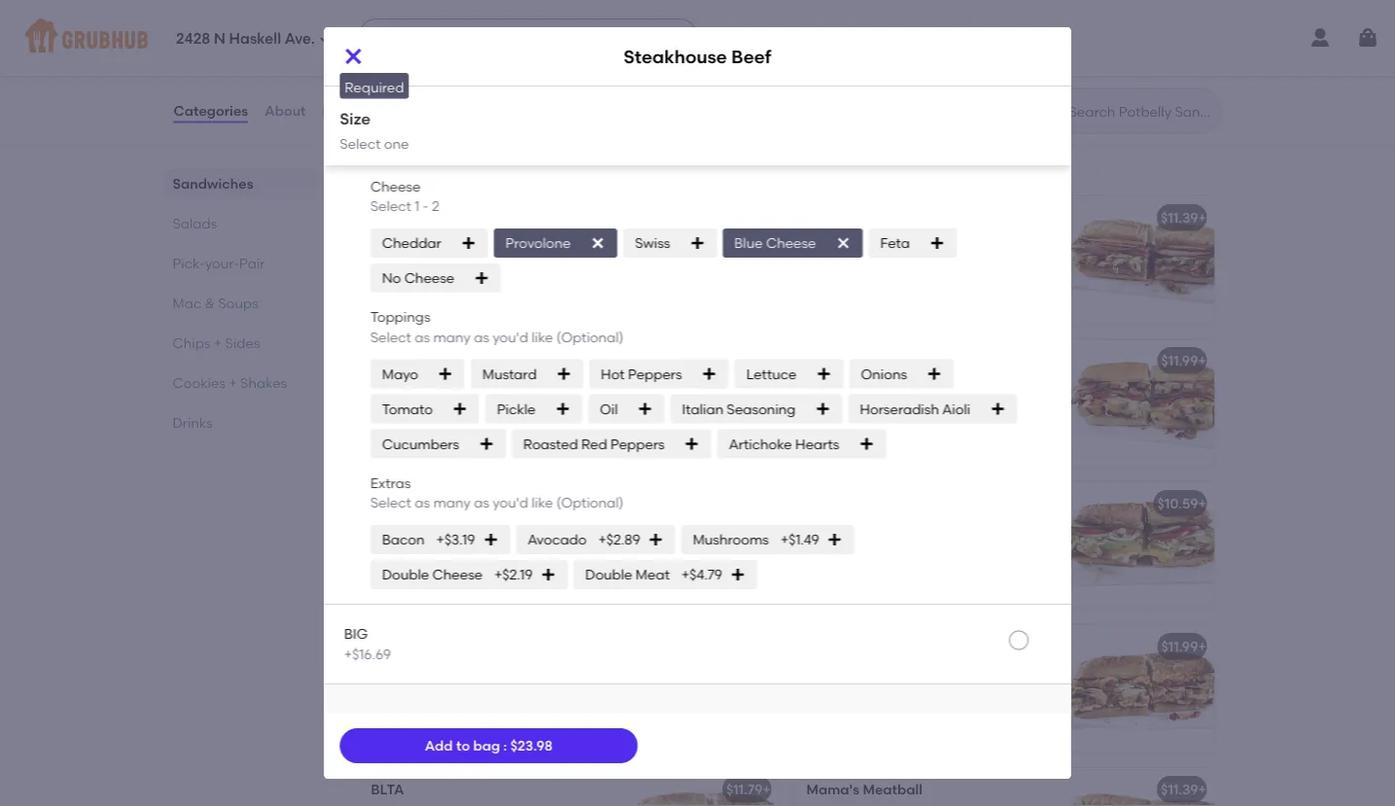Task type: locate. For each thing, give the bounding box(es) containing it.
capicola, inside salami, old-world capicola, pepperoni, mortadella, provolone
[[925, 237, 987, 254]]

1 horizontal spatial angus
[[514, 257, 556, 273]]

(optional)
[[556, 328, 623, 345], [556, 494, 623, 511]]

see
[[375, 101, 399, 118]]

0 vertical spatial horseradish
[[382, 139, 461, 155]]

2 - from the top
[[422, 198, 428, 214]]

$11.99 + for hand-sliced turkey breast, swiss, fresh-sliced avocado, cucumbers
[[726, 353, 771, 369]]

provolone
[[961, 257, 1027, 273]]

all- inside all-natural grilled chicken, applewood smoked bacon, cheddar
[[807, 380, 829, 397]]

select down comes
[[370, 102, 411, 118]]

horseradish aioli down the details
[[382, 139, 492, 155]]

0 horizontal spatial roast
[[416, 523, 450, 540]]

svg image down hot peppers at top left
[[637, 401, 652, 417]]

svg image up roasted
[[555, 401, 570, 417]]

1 horizontal spatial available)
[[855, 562, 921, 579]]

$11.39 for salami, old-world capicola, pepperoni, mortadella, provolone
[[1161, 210, 1198, 226]]

2 2 from the top
[[431, 198, 439, 214]]

hot peppers
[[601, 366, 682, 382]]

2 all- from the top
[[807, 666, 829, 682]]

1 vertical spatial steakhouse beef
[[371, 495, 483, 512]]

like up mustard on the left top of the page
[[531, 328, 553, 345]]

svg image for flat
[[659, 44, 674, 59]]

0 vertical spatial avocado,
[[451, 400, 513, 416]]

$10.59 +
[[1158, 495, 1207, 512]]

avocado, right 'fresh-'
[[889, 523, 951, 540]]

2 up fan
[[431, 198, 439, 214]]

chicken, for bacon,
[[924, 380, 979, 397]]

natural
[[829, 380, 876, 397], [829, 666, 876, 682]]

svg image inside main navigation navigation
[[319, 34, 331, 45]]

add
[[425, 737, 453, 754]]

sliced for fresh-
[[848, 523, 886, 540]]

cheese up a wreck®
[[370, 178, 420, 194]]

$11.79 +
[[726, 781, 771, 798]]

horseradish down 'onions'
[[860, 401, 939, 417]]

double down aioli
[[585, 566, 632, 583]]

capicola, for smothered
[[512, 666, 573, 682]]

2 (optional) from the top
[[556, 494, 623, 511]]

capicola, up 'smothered'
[[512, 666, 573, 682]]

(optional) up blue
[[556, 494, 623, 511]]

svg image right 'swiss'
[[689, 235, 705, 251]]

italian inside pepperoni, old-world capicola, crumbled meatball, smothered in marinara sauce, provolone, italian seasoning, mushrooms (where available)
[[555, 705, 596, 722]]

crumbled inside pepperoni, old-world capicola, crumbled meatball, smothered in marinara sauce, provolone, italian seasoning, mushrooms (where available)
[[371, 686, 435, 702]]

1 horizontal spatial old-
[[859, 237, 885, 254]]

aioli left cheddar
[[942, 401, 970, 417]]

1 (optional) from the top
[[556, 328, 623, 345]]

1 a from the top
[[371, 210, 381, 226]]

0 vertical spatial beef
[[732, 46, 771, 67]]

1 vertical spatial mushrooms
[[445, 725, 522, 742]]

capicola, up the mortadella,
[[925, 237, 987, 254]]

(optional) for extras select as many as you'd like (optional)
[[556, 494, 623, 511]]

or
[[417, 63, 431, 79]]

like
[[531, 328, 553, 345], [531, 494, 553, 511]]

1 1 from the top
[[414, 102, 419, 118]]

sliced inside fresh-sliced avocado, swiss, cheddar, provolone, mushrooms (where available)
[[848, 523, 886, 540]]

many inside toppings select as many as you'd like (optional)
[[433, 328, 470, 345]]

0 horizontal spatial steakhouse beef
[[371, 495, 483, 512]]

svg image up applewood
[[816, 366, 831, 382]]

meaty
[[384, 237, 426, 254]]

turkey inside a meaty fan favorite! turkey breast, hickory smoked ham, angus roast beef, salami, swiss
[[512, 237, 554, 254]]

+ for mama's meatball image
[[1198, 781, 1207, 798]]

horseradish down the details
[[382, 139, 461, 155]]

a
[[371, 210, 381, 226], [371, 237, 381, 254]]

turkey right avo on the top of page
[[399, 353, 442, 369]]

as up mustard on the left top of the page
[[474, 328, 489, 345]]

0 vertical spatial natural
[[829, 380, 876, 397]]

categories button
[[173, 76, 249, 146]]

1 white from the left
[[382, 43, 420, 59]]

available) down seasoning,
[[371, 745, 437, 761]]

2 vertical spatial sliced
[[848, 523, 886, 540]]

0 horizontal spatial sandwiches
[[173, 175, 253, 192]]

0 horizontal spatial white
[[382, 43, 420, 59]]

signature
[[807, 725, 869, 742]]

mushrooms inside pepperoni, old-world capicola, crumbled meatball, smothered in marinara sauce, provolone, italian seasoning, mushrooms (where available)
[[445, 725, 522, 742]]

cucumbers
[[382, 436, 459, 452]]

- inside cheese select 1 - 2
[[422, 198, 428, 214]]

old- inside salami, old-world capicola, pepperoni, mortadella, provolone
[[859, 237, 885, 254]]

peppers right hot
[[628, 366, 682, 382]]

1 vertical spatial angus
[[371, 523, 413, 540]]

1 many from the top
[[433, 328, 470, 345]]

(optional) up hot
[[556, 328, 623, 345]]

1 natural from the top
[[829, 380, 876, 397]]

steakhouse beef
[[624, 46, 771, 67], [371, 495, 483, 512]]

breast, inside a meaty fan favorite! turkey breast, hickory smoked ham, angus roast beef, salami, swiss
[[557, 237, 603, 254]]

a wreck® image
[[633, 196, 779, 323]]

all-natural grilled chicken, applewood smoked bacon, cheddar
[[807, 380, 1046, 416]]

2 many from the top
[[433, 494, 470, 511]]

roast down provolone
[[559, 257, 593, 273]]

breast, inside hand-sliced turkey breast, swiss, fresh-sliced avocado, cucumbers
[[499, 380, 545, 397]]

sliced up tomato on the left
[[413, 380, 451, 397]]

+ for chicken club image
[[1198, 353, 1207, 369]]

0 vertical spatial like
[[531, 328, 553, 345]]

all- inside all-natural grilled chicken, feta, artichoke hearts, roasted red peppers, cucumbers, and our signature hot pepper hummus
[[807, 666, 829, 682]]

2 inside comes with select 1 - 2
[[431, 102, 439, 118]]

italian image
[[1069, 196, 1215, 323]]

natural for smoked
[[829, 380, 876, 397]]

smoked inside all-natural grilled chicken, applewood smoked bacon, cheddar
[[885, 400, 937, 416]]

available) inside pepperoni, old-world capicola, crumbled meatball, smothered in marinara sauce, provolone, italian seasoning, mushrooms (where available)
[[371, 745, 437, 761]]

-
[[422, 102, 428, 118], [422, 198, 428, 214]]

0 vertical spatial swiss,
[[548, 380, 585, 397]]

2 1 from the top
[[414, 198, 419, 214]]

svg image for mustard
[[556, 366, 571, 382]]

many up avo turkey at the top left of the page
[[433, 328, 470, 345]]

1 horizontal spatial turkey
[[512, 237, 554, 254]]

salads tab
[[173, 213, 309, 233]]

select down toppings
[[370, 328, 411, 345]]

feta
[[880, 235, 910, 251]]

1 inside cheese select 1 - 2
[[414, 198, 419, 214]]

meatball,
[[438, 686, 501, 702]]

svg image
[[1356, 26, 1380, 50], [460, 235, 476, 251], [590, 235, 606, 251], [835, 235, 851, 251], [929, 235, 945, 251], [926, 366, 942, 382], [815, 401, 830, 417], [990, 401, 1005, 417], [478, 436, 494, 452], [684, 436, 699, 452], [858, 436, 874, 452], [483, 532, 498, 548], [827, 532, 842, 548], [730, 567, 745, 583]]

many up +$3.19
[[433, 494, 470, 511]]

(where down "cheddar,"
[[807, 562, 852, 579]]

natural up artichoke
[[829, 666, 876, 682]]

select down the extras
[[370, 494, 411, 511]]

2 a from the top
[[371, 237, 381, 254]]

1 vertical spatial horseradish
[[860, 401, 939, 417]]

you'd up mustard on the left top of the page
[[492, 328, 528, 345]]

0 vertical spatial available)
[[855, 562, 921, 579]]

1 horizontal spatial beef
[[732, 46, 771, 67]]

old- for pepperoni,
[[445, 666, 472, 682]]

svg image
[[319, 34, 331, 45], [659, 44, 674, 59], [342, 45, 365, 68], [689, 235, 705, 251], [474, 270, 489, 286], [437, 366, 453, 382], [556, 366, 571, 382], [701, 366, 717, 382], [816, 366, 831, 382], [452, 401, 467, 417], [555, 401, 570, 417], [637, 401, 652, 417], [648, 532, 663, 548], [540, 567, 556, 583]]

a for a meaty fan favorite! turkey breast, hickory smoked ham, angus roast beef, salami, swiss
[[371, 237, 381, 254]]

smoked down fan
[[422, 257, 474, 273]]

angus up cheese,
[[371, 523, 413, 540]]

1 horizontal spatial white
[[704, 43, 742, 59]]

0 vertical spatial old-
[[859, 237, 885, 254]]

provolone, up double cheese on the bottom left
[[425, 543, 494, 559]]

italian seasoning
[[682, 401, 795, 417]]

old- inside pepperoni, old-world capicola, crumbled meatball, smothered in marinara sauce, provolone, italian seasoning, mushrooms (where available)
[[445, 666, 472, 682]]

0 horizontal spatial world
[[472, 666, 508, 682]]

0 horizontal spatial steakhouse
[[371, 495, 449, 512]]

beef, down the hickory
[[371, 277, 404, 293]]

as up avo turkey at the top left of the page
[[414, 328, 430, 345]]

peppers right red
[[610, 436, 664, 452]]

0 horizontal spatial crumbled
[[371, 686, 435, 702]]

1 horizontal spatial beef,
[[453, 523, 486, 540]]

1 horizontal spatial (where
[[807, 562, 852, 579]]

sandwiches up cheese select 1 - 2
[[355, 151, 479, 176]]

select for toppings
[[370, 328, 411, 345]]

select up meaty
[[370, 198, 411, 214]]

svg image left turkey
[[437, 366, 453, 382]]

fan
[[430, 237, 451, 254]]

pepper
[[897, 725, 946, 742]]

1 like from the top
[[531, 328, 553, 345]]

pepperoni, old-world capicola, crumbled meatball, smothered in marinara sauce, provolone, italian seasoning, mushrooms (where available)
[[371, 666, 596, 761]]

n
[[214, 30, 226, 48]]

cheese for no cheese
[[404, 270, 454, 286]]

0 vertical spatial -
[[422, 102, 428, 118]]

1 vertical spatial old-
[[445, 666, 472, 682]]

1 vertical spatial breast,
[[499, 380, 545, 397]]

svg image down turkey
[[452, 401, 467, 417]]

1 double from the left
[[382, 566, 429, 583]]

svg image up cucumbers
[[556, 366, 571, 382]]

0 vertical spatial steakhouse
[[624, 46, 727, 67]]

angus inside angus roast beef, crumbled blue cheese, provolone, horseradish aioli
[[371, 523, 413, 540]]

svg image for blue cheese
[[835, 235, 851, 251]]

available) down "cheddar,"
[[855, 562, 921, 579]]

svg image for roasted red peppers
[[684, 436, 699, 452]]

(optional) inside extras select as many as you'd like (optional)
[[556, 494, 623, 511]]

2428
[[176, 30, 210, 48]]

2 like from the top
[[531, 494, 553, 511]]

svg image up italian seasoning
[[701, 366, 717, 382]]

bacon,
[[940, 400, 986, 416]]

1 vertical spatial chicken,
[[924, 666, 979, 682]]

capicola, inside pepperoni, old-world capicola, crumbled meatball, smothered in marinara sauce, provolone, italian seasoning, mushrooms (where available)
[[512, 666, 573, 682]]

you'd up angus roast beef, crumbled blue cheese, provolone, horseradish aioli
[[492, 494, 528, 511]]

+ for veggie melt image
[[1198, 495, 1207, 512]]

swiss
[[635, 235, 670, 251]]

steakhouse down the extras
[[371, 495, 449, 512]]

smothered
[[504, 686, 576, 702]]

1 vertical spatial steakhouse
[[371, 495, 449, 512]]

seasoning
[[726, 401, 795, 417]]

beef
[[732, 46, 771, 67], [452, 495, 483, 512]]

svg image for onions
[[926, 366, 942, 382]]

select inside toppings select as many as you'd like (optional)
[[370, 328, 411, 345]]

cheese down fan
[[404, 270, 454, 286]]

1 horizontal spatial avocado,
[[889, 523, 951, 540]]

0 vertical spatial aioli
[[464, 139, 492, 155]]

old- up pepperoni,
[[859, 237, 885, 254]]

2 white from the left
[[704, 43, 742, 59]]

and
[[949, 705, 975, 722]]

2 down with
[[431, 102, 439, 118]]

on
[[446, 43, 463, 59]]

1 vertical spatial like
[[531, 494, 553, 511]]

world up the mortadella,
[[885, 237, 922, 254]]

cookies + shakes tab
[[173, 372, 309, 393]]

svg image for horseradish aioli
[[990, 401, 1005, 417]]

0 vertical spatial many
[[433, 328, 470, 345]]

roast inside a meaty fan favorite! turkey breast, hickory smoked ham, angus roast beef, salami, swiss
[[559, 257, 593, 273]]

grilled for artichoke
[[880, 666, 921, 682]]

hearts,
[[872, 686, 918, 702]]

2 vertical spatial italian
[[555, 705, 596, 722]]

all-
[[807, 380, 829, 397], [807, 666, 829, 682]]

cheese right blue in the right of the page
[[766, 235, 816, 251]]

hot
[[872, 725, 894, 742]]

world inside salami, old-world capicola, pepperoni, mortadella, provolone
[[885, 237, 922, 254]]

chips + sides tab
[[173, 333, 309, 353]]

grilled for smoked
[[880, 380, 921, 397]]

cheese for blue cheese
[[766, 235, 816, 251]]

world inside pepperoni, old-world capicola, crumbled meatball, smothered in marinara sauce, provolone, italian seasoning, mushrooms (where available)
[[472, 666, 508, 682]]

onions
[[860, 366, 907, 382]]

white left 'thin-' at the right top
[[704, 43, 742, 59]]

1 all- from the top
[[807, 380, 829, 397]]

natural inside all-natural grilled chicken, applewood smoked bacon, cheddar
[[829, 380, 876, 397]]

1 horizontal spatial sandwiches
[[355, 151, 479, 176]]

select inside cheese select 1 - 2
[[370, 198, 411, 214]]

1 vertical spatial available)
[[371, 745, 437, 761]]

world for meatball,
[[472, 666, 508, 682]]

0 vertical spatial a
[[371, 210, 381, 226]]

0 vertical spatial 2
[[431, 102, 439, 118]]

$11.99 + for all-natural grilled chicken, applewood smoked bacon, cheddar
[[1161, 353, 1207, 369]]

a left the wreck®
[[371, 210, 381, 226]]

1 vertical spatial roast
[[416, 523, 450, 540]]

$11.39 + for salami, old-world capicola, pepperoni, mortadella, provolone
[[1161, 210, 1207, 226]]

1 horizontal spatial steakhouse beef
[[624, 46, 771, 67]]

a up the hickory
[[371, 237, 381, 254]]

1 you'd from the top
[[492, 328, 528, 345]]

2428 n haskell ave.
[[176, 30, 315, 48]]

(where down 'smothered'
[[526, 725, 571, 742]]

2 inside cheese select 1 - 2
[[431, 198, 439, 214]]

0 horizontal spatial mushrooms
[[445, 725, 522, 742]]

0 horizontal spatial turkey
[[399, 353, 442, 369]]

extras select as many as you'd like (optional)
[[370, 475, 623, 511]]

aioli
[[578, 543, 605, 559]]

cheese,
[[371, 543, 422, 559]]

select inside extras select as many as you'd like (optional)
[[370, 494, 411, 511]]

italian left seasoning
[[682, 401, 723, 417]]

provolone, right "cheddar,"
[[869, 543, 938, 559]]

to
[[456, 737, 470, 754]]

$11.99 +
[[726, 353, 771, 369], [1161, 353, 1207, 369], [1161, 638, 1207, 655]]

salami,
[[807, 237, 856, 254]]

capicola, for provolone
[[925, 237, 987, 254]]

1 vertical spatial all-
[[807, 666, 829, 682]]

favorite!
[[455, 237, 509, 254]]

world up the meatball,
[[472, 666, 508, 682]]

provolone,
[[425, 543, 494, 559], [869, 543, 938, 559], [482, 705, 552, 722]]

mayo
[[382, 366, 418, 382]]

1 grilled from the top
[[880, 380, 921, 397]]

mac & soups tab
[[173, 293, 309, 313]]

- down with
[[422, 102, 428, 118]]

a inside a meaty fan favorite! turkey breast, hickory smoked ham, angus roast beef, salami, swiss
[[371, 237, 381, 254]]

0 vertical spatial (optional)
[[556, 328, 623, 345]]

big +$16.69
[[344, 626, 391, 662]]

provolone, down 'smothered'
[[482, 705, 552, 722]]

one
[[384, 135, 409, 152]]

horseradish aioli down 'onions'
[[860, 401, 970, 417]]

1 vertical spatial crumbled
[[371, 686, 435, 702]]

1 horizontal spatial italian
[[682, 401, 723, 417]]

beef, inside angus roast beef, crumbled blue cheese, provolone, horseradish aioli
[[453, 523, 486, 540]]

1 vertical spatial aioli
[[942, 401, 970, 417]]

&
[[205, 295, 215, 311]]

select inside size select one
[[340, 135, 381, 152]]

white up $25
[[382, 43, 420, 59]]

0 vertical spatial italian
[[807, 210, 850, 226]]

chicken, up roasted
[[924, 666, 979, 682]]

1 vertical spatial natural
[[829, 666, 876, 682]]

roast up cheese,
[[416, 523, 450, 540]]

0 horizontal spatial swiss,
[[548, 380, 585, 397]]

fresh-
[[807, 523, 848, 540]]

0 horizontal spatial italian
[[555, 705, 596, 722]]

1 - from the top
[[422, 102, 428, 118]]

1 vertical spatial avocado,
[[889, 523, 951, 540]]

mama's meatball
[[807, 781, 923, 798]]

select for size
[[340, 135, 381, 152]]

white for white
[[382, 43, 420, 59]]

2 horizontal spatial italian
[[807, 210, 850, 226]]

bag
[[473, 737, 500, 754]]

all- down chicken
[[807, 380, 829, 397]]

flat
[[615, 43, 639, 59]]

cheese down +$3.19
[[432, 566, 482, 583]]

mushrooms inside fresh-sliced avocado, swiss, cheddar, provolone, mushrooms (where available)
[[942, 543, 1019, 559]]

0 vertical spatial you'd
[[492, 328, 528, 345]]

select down "size"
[[340, 135, 381, 152]]

0 vertical spatial roast
[[559, 257, 593, 273]]

1 vertical spatial sliced
[[409, 400, 447, 416]]

svg image for hot peppers
[[701, 366, 717, 382]]

1 vertical spatial beef
[[452, 495, 483, 512]]

steakhouse beef image
[[633, 482, 779, 609]]

old- up the meatball,
[[445, 666, 472, 682]]

beef left the cut
[[732, 46, 771, 67]]

2 you'd from the top
[[492, 494, 528, 511]]

mac & soups
[[173, 295, 259, 311]]

extras
[[370, 475, 410, 491]]

2 double from the left
[[585, 566, 632, 583]]

0 vertical spatial mushrooms
[[942, 543, 1019, 559]]

aioli down more.
[[464, 139, 492, 155]]

0 vertical spatial 1
[[414, 102, 419, 118]]

turkey right favorite! in the left top of the page
[[512, 237, 554, 254]]

pepperoni,
[[807, 257, 878, 273]]

1 horizontal spatial steakhouse
[[624, 46, 727, 67]]

like inside extras select as many as you'd like (optional)
[[531, 494, 553, 511]]

available) inside fresh-sliced avocado, swiss, cheddar, provolone, mushrooms (where available)
[[855, 562, 921, 579]]

more.
[[434, 63, 472, 79]]

beef, down extras select as many as you'd like (optional)
[[453, 523, 486, 540]]

hand-sliced turkey breast, swiss, fresh-sliced avocado, cucumbers
[[371, 380, 591, 416]]

svg image right ave.
[[319, 34, 331, 45]]

sandwiches up salads
[[173, 175, 253, 192]]

+ for italian image
[[1198, 210, 1207, 226]]

1 horizontal spatial roast
[[559, 257, 593, 273]]

italian up salami,
[[807, 210, 850, 226]]

1 vertical spatial many
[[433, 494, 470, 511]]

- inside comes with select 1 - 2
[[422, 102, 428, 118]]

grilled up hearts,
[[880, 666, 921, 682]]

svg image for cucumbers
[[478, 436, 494, 452]]

orders
[[535, 43, 577, 59]]

fresh-
[[371, 400, 409, 416]]

double for double cheese
[[382, 566, 429, 583]]

grilled inside all-natural grilled chicken, feta, artichoke hearts, roasted red peppers, cucumbers, and our signature hot pepper hummus
[[880, 666, 921, 682]]

0 vertical spatial sliced
[[413, 380, 451, 397]]

angus down provolone
[[514, 257, 556, 273]]

breast, up pickle at the left
[[499, 380, 545, 397]]

0 vertical spatial all-
[[807, 380, 829, 397]]

crumbled up horseradish
[[489, 523, 553, 540]]

1 vertical spatial a
[[371, 237, 381, 254]]

like inside toppings select as many as you'd like (optional)
[[531, 328, 553, 345]]

avocado, down turkey
[[451, 400, 513, 416]]

size select one
[[340, 109, 409, 152]]

double down cheese,
[[382, 566, 429, 583]]

1 vertical spatial horseradish aioli
[[860, 401, 970, 417]]

smoked down 'onions'
[[885, 400, 937, 416]]

0 vertical spatial angus
[[514, 257, 556, 273]]

- up the cheddar
[[422, 198, 428, 214]]

1 vertical spatial beef,
[[453, 523, 486, 540]]

1
[[414, 102, 419, 118], [414, 198, 419, 214]]

0 vertical spatial smoked
[[422, 257, 474, 273]]

cheese select 1 - 2
[[370, 178, 439, 214]]

you'd inside toppings select as many as you'd like (optional)
[[492, 328, 528, 345]]

1 horizontal spatial double
[[585, 566, 632, 583]]

2 natural from the top
[[829, 666, 876, 682]]

cheese
[[370, 178, 420, 194], [766, 235, 816, 251], [404, 270, 454, 286], [432, 566, 482, 583]]

1 chicken, from the top
[[924, 380, 979, 397]]

$11.39 for a meaty fan favorite! turkey breast, hickory smoked ham, angus roast beef, salami, swiss
[[725, 210, 763, 226]]

1 horizontal spatial capicola,
[[925, 237, 987, 254]]

0 horizontal spatial available)
[[371, 745, 437, 761]]

breast, left 'swiss'
[[557, 237, 603, 254]]

hand-
[[371, 380, 413, 397]]

0 horizontal spatial angus
[[371, 523, 413, 540]]

1 horizontal spatial horseradish
[[860, 401, 939, 417]]

$25
[[391, 63, 414, 79]]

all- up artichoke
[[807, 666, 829, 682]]

svg image for swiss
[[689, 235, 705, 251]]

1 2 from the top
[[431, 102, 439, 118]]

natural up applewood
[[829, 380, 876, 397]]

svg image left of
[[342, 45, 365, 68]]

0 horizontal spatial smoked
[[422, 257, 474, 273]]

1 horizontal spatial breast,
[[557, 237, 603, 254]]

grilled down club
[[880, 380, 921, 397]]

sauce,
[[436, 705, 479, 722]]

2 grilled from the top
[[880, 666, 921, 682]]

$11.99 for hand-sliced turkey breast, swiss, fresh-sliced avocado, cucumbers
[[726, 353, 763, 369]]

chicken, up bacon,
[[924, 380, 979, 397]]

1 vertical spatial italian
[[682, 401, 723, 417]]

2 chicken, from the top
[[924, 666, 979, 682]]

main navigation navigation
[[0, 0, 1395, 76]]

as
[[414, 328, 430, 345], [474, 328, 489, 345], [414, 494, 430, 511], [474, 494, 489, 511]]

grilled inside all-natural grilled chicken, applewood smoked bacon, cheddar
[[880, 380, 921, 397]]

world
[[885, 237, 922, 254], [472, 666, 508, 682]]

0 horizontal spatial horseradish aioli
[[382, 139, 492, 155]]

(optional) inside toppings select as many as you'd like (optional)
[[556, 328, 623, 345]]

steakhouse left 'thin-' at the right top
[[624, 46, 727, 67]]

comes
[[370, 82, 417, 98]]

chicken, inside all-natural grilled chicken, feta, artichoke hearts, roasted red peppers, cucumbers, and our signature hot pepper hummus
[[924, 666, 979, 682]]

svg image down horseradish
[[540, 567, 556, 583]]

pickle
[[497, 401, 535, 417]]

like up avocado
[[531, 494, 553, 511]]

off
[[407, 20, 425, 36]]

many inside extras select as many as you'd like (optional)
[[433, 494, 470, 511]]

sliced up cucumbers
[[409, 400, 447, 416]]

pick-your-pair
[[173, 255, 265, 271]]

1 horizontal spatial smoked
[[885, 400, 937, 416]]

0 vertical spatial turkey
[[512, 237, 554, 254]]

1 vertical spatial peppers
[[610, 436, 664, 452]]

0 horizontal spatial horseradish
[[382, 139, 461, 155]]

natural inside all-natural grilled chicken, feta, artichoke hearts, roasted red peppers, cucumbers, and our signature hot pepper hummus
[[829, 666, 876, 682]]

1 vertical spatial world
[[472, 666, 508, 682]]

0 horizontal spatial capicola,
[[512, 666, 573, 682]]

available)
[[855, 562, 921, 579], [371, 745, 437, 761]]

crumbled up the marinara
[[371, 686, 435, 702]]

1 vertical spatial smoked
[[885, 400, 937, 416]]

1 vertical spatial grilled
[[880, 666, 921, 682]]

categories
[[174, 102, 248, 119]]

0 vertical spatial crumbled
[[489, 523, 553, 540]]

chips
[[173, 334, 211, 351]]

sliced up "cheddar,"
[[848, 523, 886, 540]]

0 vertical spatial grilled
[[880, 380, 921, 397]]

0 horizontal spatial beef,
[[371, 277, 404, 293]]

a meaty fan favorite! turkey breast, hickory smoked ham, angus roast beef, salami, swiss
[[371, 237, 603, 293]]

1 horizontal spatial world
[[885, 237, 922, 254]]

1 horizontal spatial crumbled
[[489, 523, 553, 540]]

peppers
[[628, 366, 682, 382], [610, 436, 664, 452]]

double for double meat
[[585, 566, 632, 583]]

qualifying
[[466, 43, 531, 59]]

you'd inside extras select as many as you'd like (optional)
[[492, 494, 528, 511]]

italian down in
[[555, 705, 596, 722]]

$11.99 + for all-natural grilled chicken, feta, artichoke hearts, roasted red peppers, cucumbers, and our signature hot pepper hummus
[[1161, 638, 1207, 655]]

angus inside a meaty fan favorite! turkey breast, hickory smoked ham, angus roast beef, salami, swiss
[[514, 257, 556, 273]]

all- for all-natural grilled chicken, feta, artichoke hearts, roasted red peppers, cucumbers, and our signature hot pepper hummus
[[807, 666, 829, 682]]

svg image down favorite! in the left top of the page
[[474, 270, 489, 286]]

0 vertical spatial world
[[885, 237, 922, 254]]

mama's meatball image
[[1069, 768, 1215, 806]]

chicken, inside all-natural grilled chicken, applewood smoked bacon, cheddar
[[924, 380, 979, 397]]

1 horizontal spatial mushrooms
[[942, 543, 1019, 559]]



Task type: describe. For each thing, give the bounding box(es) containing it.
svg image for artichoke hearts
[[858, 436, 874, 452]]

comes with select 1 - 2
[[370, 82, 451, 118]]

reviews
[[322, 102, 377, 119]]

white for white thin-cut
[[704, 43, 742, 59]]

italian for italian seasoning
[[682, 401, 723, 417]]

provolone, inside pepperoni, old-world capicola, crumbled meatball, smothered in marinara sauce, provolone, italian seasoning, mushrooms (where available)
[[482, 705, 552, 722]]

select for cheese
[[370, 198, 411, 214]]

cheese for double cheese
[[432, 566, 482, 583]]

lettuce
[[746, 366, 796, 382]]

feta,
[[982, 666, 1012, 682]]

provolone
[[505, 235, 571, 251]]

about button
[[264, 76, 307, 146]]

+ for blta image
[[763, 781, 771, 798]]

meat
[[635, 566, 669, 583]]

artichoke
[[807, 686, 869, 702]]

italian for italian
[[807, 210, 850, 226]]

provolone, inside fresh-sliced avocado, swiss, cheddar, provolone, mushrooms (where available)
[[869, 543, 938, 559]]

svg image for pickle
[[555, 401, 570, 417]]

$23.98
[[510, 737, 553, 754]]

avocado
[[527, 531, 586, 548]]

as up bacon
[[414, 494, 430, 511]]

chicken
[[807, 353, 861, 369]]

provolone, inside angus roast beef, crumbled blue cheese, provolone, horseradish aioli
[[425, 543, 494, 559]]

avo turkey
[[371, 353, 442, 369]]

world for mortadella,
[[885, 237, 922, 254]]

+$2.19
[[494, 566, 532, 583]]

pick-your-pair tab
[[173, 253, 309, 273]]

cookies + shakes
[[173, 374, 287, 391]]

chicken, for hearts,
[[924, 666, 979, 682]]

tomato
[[382, 401, 432, 417]]

svg image inside main navigation navigation
[[1356, 26, 1380, 50]]

0 vertical spatial steakhouse beef
[[624, 46, 771, 67]]

0 vertical spatial horseradish aioli
[[382, 139, 492, 155]]

soups
[[218, 295, 259, 311]]

avo
[[371, 353, 396, 369]]

blta image
[[633, 768, 779, 806]]

drinks tab
[[173, 412, 309, 433]]

svg image for cheddar
[[460, 235, 476, 251]]

peppers,
[[807, 705, 865, 722]]

+ for mediterranean image
[[1198, 638, 1207, 655]]

1 horizontal spatial horseradish aioli
[[860, 401, 970, 417]]

cookies
[[173, 374, 226, 391]]

mac
[[173, 295, 202, 311]]

beef, inside a meaty fan favorite! turkey breast, hickory smoked ham, angus roast beef, salami, swiss
[[371, 277, 404, 293]]

chicken club
[[807, 353, 896, 369]]

old- for salami,
[[859, 237, 885, 254]]

sides
[[225, 334, 260, 351]]

25%
[[375, 20, 404, 36]]

details
[[403, 101, 448, 118]]

as up angus roast beef, crumbled blue cheese, provolone, horseradish aioli
[[474, 494, 489, 511]]

a for a wreck®
[[371, 210, 381, 226]]

$11.99 for all-natural grilled chicken, applewood smoked bacon, cheddar
[[1161, 353, 1198, 369]]

cheese inside cheese select 1 - 2
[[370, 178, 420, 194]]

0 vertical spatial peppers
[[628, 366, 682, 382]]

angus roast beef, crumbled blue cheese, provolone, horseradish aioli
[[371, 523, 605, 559]]

svg image for italian seasoning
[[815, 401, 830, 417]]

drinks
[[173, 414, 213, 431]]

natural for artichoke
[[829, 666, 876, 682]]

1 inside comes with select 1 - 2
[[414, 102, 419, 118]]

many for toppings
[[433, 328, 470, 345]]

svg image for mayo
[[437, 366, 453, 382]]

blue
[[556, 523, 585, 540]]

mortadella,
[[882, 257, 958, 273]]

mama's
[[807, 781, 860, 798]]

marinara
[[371, 705, 432, 722]]

cucumbers
[[516, 400, 591, 416]]

swiss, inside hand-sliced turkey breast, swiss, fresh-sliced avocado, cucumbers
[[548, 380, 585, 397]]

see details
[[375, 101, 448, 118]]

avo turkey image
[[633, 339, 779, 466]]

oil
[[599, 401, 617, 417]]

pizza melt
[[371, 638, 438, 655]]

thin-
[[745, 43, 779, 59]]

a wreck®
[[371, 210, 435, 226]]

with
[[420, 82, 451, 98]]

smoked inside a meaty fan favorite! turkey breast, hickory smoked ham, angus roast beef, salami, swiss
[[422, 257, 474, 273]]

25% off offer valid on qualifying orders of $25 or more.
[[375, 20, 577, 79]]

roasted
[[921, 686, 972, 702]]

no cheese
[[382, 270, 454, 286]]

add to bag : $23.98
[[425, 737, 553, 754]]

red
[[975, 686, 997, 702]]

cheddar
[[990, 400, 1046, 416]]

turkey
[[455, 380, 495, 397]]

sandwiches inside "tab"
[[173, 175, 253, 192]]

white thin-cut
[[704, 43, 804, 59]]

select for extras
[[370, 494, 411, 511]]

svg image for provolone
[[590, 235, 606, 251]]

svg image for feta
[[929, 235, 945, 251]]

$11.39 + for a meaty fan favorite! turkey breast, hickory smoked ham, angus roast beef, salami, swiss
[[725, 210, 771, 226]]

svg image for lettuce
[[816, 366, 831, 382]]

mustard
[[482, 366, 536, 382]]

all-natural grilled chicken, feta, artichoke hearts, roasted red peppers, cucumbers, and our signature hot pepper hummus
[[807, 666, 1012, 742]]

size
[[340, 109, 371, 128]]

+ for avo turkey image
[[763, 353, 771, 369]]

:
[[504, 737, 507, 754]]

svg image up the meat
[[648, 532, 663, 548]]

mediterranean image
[[1069, 625, 1215, 752]]

salami,
[[407, 277, 454, 293]]

(optional) for toppings select as many as you'd like (optional)
[[556, 328, 623, 345]]

roast inside angus roast beef, crumbled blue cheese, provolone, horseradish aioli
[[416, 523, 450, 540]]

select inside comes with select 1 - 2
[[370, 102, 411, 118]]

valid
[[412, 43, 443, 59]]

sandwiches tab
[[173, 173, 309, 193]]

Search Potbelly Sandwich Works search field
[[1067, 102, 1216, 121]]

of
[[375, 63, 388, 79]]

veggie melt image
[[1069, 482, 1215, 609]]

about
[[265, 102, 306, 119]]

crumbled inside angus roast beef, crumbled blue cheese, provolone, horseradish aioli
[[489, 523, 553, 540]]

blue
[[734, 235, 762, 251]]

(where inside fresh-sliced avocado, swiss, cheddar, provolone, mushrooms (where available)
[[807, 562, 852, 579]]

svg image for tomato
[[452, 401, 467, 417]]

0 horizontal spatial beef
[[452, 495, 483, 512]]

svg image for 2428 n haskell ave.
[[319, 34, 331, 45]]

you'd for mustard
[[492, 328, 528, 345]]

mushrooms
[[692, 531, 769, 548]]

svg image for no cheese
[[474, 270, 489, 286]]

+$4.79
[[681, 566, 722, 583]]

your-
[[205, 255, 239, 271]]

cut
[[779, 43, 804, 59]]

(where inside pepperoni, old-world capicola, crumbled meatball, smothered in marinara sauce, provolone, italian seasoning, mushrooms (where available)
[[526, 725, 571, 742]]

swiss, inside fresh-sliced avocado, swiss, cheddar, provolone, mushrooms (where available)
[[955, 523, 992, 540]]

like for mustard
[[531, 328, 553, 345]]

chicken club image
[[1069, 339, 1215, 466]]

+ for the a wreck® image
[[763, 210, 771, 226]]

ave.
[[285, 30, 315, 48]]

you'd for avocado
[[492, 494, 528, 511]]

reviews button
[[321, 76, 378, 146]]

seasoning,
[[371, 725, 442, 742]]

avocado, inside hand-sliced turkey breast, swiss, fresh-sliced avocado, cucumbers
[[451, 400, 513, 416]]

+$2.89
[[598, 531, 640, 548]]

chips + sides
[[173, 334, 260, 351]]

club
[[865, 353, 896, 369]]

offer
[[375, 43, 409, 59]]

fresh-sliced avocado, swiss, cheddar, provolone, mushrooms (where available)
[[807, 523, 1019, 579]]

big
[[344, 626, 367, 642]]

hickory
[[371, 257, 418, 273]]

artichoke
[[728, 436, 792, 452]]

hummus
[[949, 725, 1006, 742]]

hearts
[[795, 436, 839, 452]]

pizza melt image
[[633, 625, 779, 752]]

promo image
[[608, 34, 679, 105]]

$11.79
[[726, 781, 763, 798]]

blta
[[371, 781, 404, 798]]

svg image for oil
[[637, 401, 652, 417]]

toppings
[[370, 309, 430, 325]]

salami, old-world capicola, pepperoni, mortadella, provolone
[[807, 237, 1027, 273]]

many for extras
[[433, 494, 470, 511]]

all- for all-natural grilled chicken, applewood smoked bacon, cheddar
[[807, 380, 829, 397]]

$11.99 for all-natural grilled chicken, feta, artichoke hearts, roasted red peppers, cucumbers, and our signature hot pepper hummus
[[1161, 638, 1198, 655]]

pepperoni,
[[371, 666, 442, 682]]

like for avocado
[[531, 494, 553, 511]]

sliced for hand-
[[413, 380, 451, 397]]

avocado, inside fresh-sliced avocado, swiss, cheddar, provolone, mushrooms (where available)
[[889, 523, 951, 540]]



Task type: vqa. For each thing, say whether or not it's contained in the screenshot.
Marugame Monzo's Noodles
no



